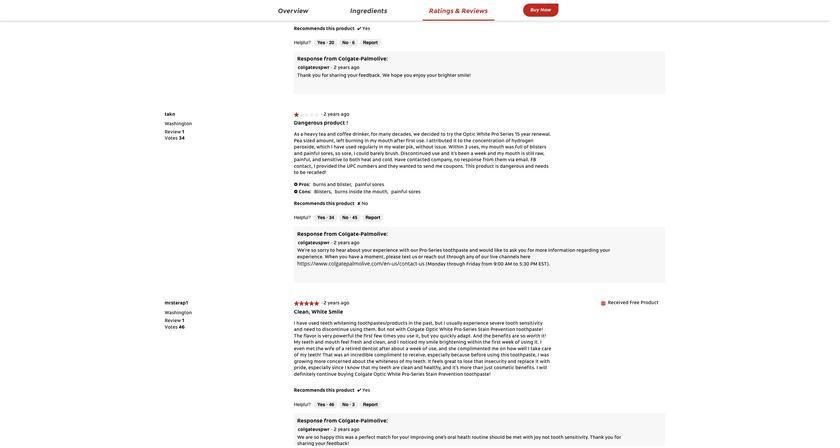Task type: vqa. For each thing, say whether or not it's contained in the screenshot.
(246)
no



Task type: locate. For each thing, give the bounding box(es) containing it.
✔ down know in the left bottom of the page
[[358, 389, 361, 393]]

but
[[435, 322, 443, 326], [422, 334, 429, 339]]

2 vertical spatial report
[[363, 402, 378, 407]]

mouth down many
[[378, 139, 393, 144]]

experience inside we're so sorry to hear about your experience with our pro-series toothpaste and would like to ask you for more information regarding your experience. when you have a moment, please text us or reach out through any of our live channels here https://www.colgatepalmolive.com/en-us/contact-us (monday through friday from 9:00 am to 5:30 pm est).
[[373, 249, 398, 253]]

1 horizontal spatial 34
[[329, 215, 334, 220]]

0 vertical spatial 34
[[179, 137, 185, 141]]

1 content helpfulness group from the top
[[294, 39, 381, 47]]

3 right the yes · 46
[[352, 402, 355, 407]]

0 vertical spatial tooth
[[506, 322, 518, 326]]

email.
[[516, 158, 530, 163]]

content helpfulness group for recommends this product
[[294, 39, 381, 47]]

2 for 34
[[334, 241, 337, 246]]

from inside we're so sorry to hear about your experience with our pro-series toothpaste and would like to ask you for more information regarding your experience. when you have a moment, please text us or reach out through any of our live channels here https://www.colgatepalmolive.com/en-us/contact-us (monday through friday from 9:00 am to 5:30 pm est).
[[482, 263, 493, 267]]

provided
[[316, 165, 337, 169]]

so inside 'we are so happy this was a perfect match for you! improving one's oral heath routine should be met with joy not tooth sensitivity. thank you for sharing your feedback!'
[[314, 436, 319, 440]]

brighter
[[438, 74, 457, 78]]

could
[[356, 152, 369, 156]]

wife
[[325, 347, 335, 352]]

yes for no · 3
[[317, 402, 325, 407]]

is left very
[[318, 334, 321, 339]]

overview
[[278, 6, 309, 15]]

no for no · 45
[[342, 215, 349, 220]]

review for yes · 46
[[165, 319, 181, 324]]

but
[[378, 328, 386, 333]]

sores up mouth,
[[372, 183, 384, 188]]

1 response from the top
[[297, 57, 323, 62]]

week up receive,
[[410, 347, 422, 352]]

and up amount, at the top of page
[[327, 133, 336, 137]]

that
[[474, 360, 483, 365], [361, 366, 370, 371]]

and inside the + pros: burns and blister, painful sores - cons: blisters, burns inside the mouth, painful sores
[[327, 183, 336, 188]]

1 vertical spatial content helpfulness group
[[294, 214, 384, 222]]

not
[[387, 328, 395, 333], [542, 436, 550, 440]]

from for no · 6
[[324, 57, 337, 62]]

· 2 years ago
[[321, 113, 352, 117], [321, 302, 352, 306]]

2 vertical spatial colgate-
[[338, 419, 361, 424]]

3 helpful? from the top
[[294, 402, 311, 407]]

complimented
[[458, 347, 491, 352]]

tooth inside i have used teeth whitening toothpastes/products in the past, but i usually experience severe tooth sensitivity and need to discontinue using them. but not with colgate optic white pro-series stain prevention toothpaste! the flavor is very powerful the first few times you use it, but you quickly adapt. and the benefits are so worth it! my teeth and mouth feel fresh and clean, and i noticed my smile brightening within the first week of using it. i even met the wife of a retired dentist after about a week of use, and she complimented me on how well i take care of my teeth! that was an incredible compliment to receive, especially because before using this toothpaste, i was growing more concerned about the whiteness of my teeth. it feels great to lose that insecurity and replace it with pride, especially since i know that my teeth are clean and healthy, and it's more than just cosmetic benefits. i will definitely continue buying colgate optic white pro-series stain prevention toothpaste!
[[506, 322, 518, 326]]

was inside 'we are so happy this was a perfect match for you! improving one's oral heath routine should be met with joy not tooth sensitivity. thank you for sharing your feedback!'
[[345, 436, 354, 440]]

sharing
[[330, 74, 347, 78], [297, 442, 314, 446]]

0 horizontal spatial it
[[454, 139, 457, 144]]

so left the worth on the bottom right
[[521, 334, 526, 339]]

2 vertical spatial teeth
[[379, 366, 392, 371]]

week inside as a heavy tea and coffee drinker, for many decades, we decided to try the optic white pro series 15 year renewal. pea sized amount, left burning in my mouth after first use. i attributed it to the concentration of hydrogen peroxide, which i have used regularly in my water pik, without issue. within 3 uses, my mouth was full of blisters and painful sores, so sore, i could barely brush. discontinued use and it's been a week and my mouth is still raw, painful, and sensitive to both heat and cold. have contacted company, no response from them via email. fb contact, i provided the upc numbers and they wanted to send me coupons. this product is dangerous and needs to be recalled!
[[475, 152, 487, 156]]

optic down past, at the bottom right of the page
[[426, 328, 438, 333]]

how
[[507, 347, 517, 352]]

i up recalled! on the top left
[[314, 165, 315, 169]]

3 content helpfulness group from the top
[[294, 401, 381, 409]]

2 colgate- from the top
[[338, 232, 361, 237]]

1 vertical spatial painful
[[355, 183, 371, 188]]

used up need
[[309, 322, 319, 326]]

votes inside the review 1 votes 46
[[165, 326, 178, 330]]

1 vertical spatial teeth
[[302, 341, 314, 345]]

0 vertical spatial response
[[297, 57, 323, 62]]

46 left no · 3
[[329, 402, 334, 407]]

0 horizontal spatial tooth
[[506, 322, 518, 326]]

0 horizontal spatial after
[[379, 347, 390, 352]]

1 horizontal spatial met
[[513, 436, 522, 440]]

1 vertical spatial toothpaste!
[[464, 373, 491, 377]]

product inside as a heavy tea and coffee drinker, for many decades, we decided to try the optic white pro series 15 year renewal. pea sized amount, left burning in my mouth after first use. i attributed it to the concentration of hydrogen peroxide, which i have used regularly in my water pik, without issue. within 3 uses, my mouth was full of blisters and painful sores, so sore, i could barely brush. discontinued use and it's been a week and my mouth is still raw, painful, and sensitive to both heat and cold. have contacted company, no response from them via email. fb contact, i provided the upc numbers and they wanted to send me coupons. this product is dangerous and needs to be recalled!
[[476, 165, 494, 169]]

prevention
[[491, 328, 515, 333], [439, 373, 463, 377]]

you
[[312, 74, 321, 78], [404, 74, 412, 78], [518, 249, 527, 253], [339, 255, 348, 260], [397, 334, 406, 339], [430, 334, 439, 339], [605, 436, 614, 440]]

palmolive: for 45
[[361, 232, 388, 237]]

painful up inside
[[355, 183, 371, 188]]

times
[[384, 334, 396, 339]]

0 vertical spatial toothpaste!
[[517, 328, 543, 333]]

1 vertical spatial experience
[[464, 322, 489, 326]]

2 response from colgate-palmolive: from the top
[[297, 232, 388, 237]]

1 response from colgate-palmolive: from the top
[[297, 57, 388, 62]]

recommends this product ✘ no
[[294, 202, 368, 207]]

colgate- for 6
[[338, 57, 361, 62]]

1 horizontal spatial using
[[487, 354, 500, 358]]

pea
[[294, 139, 302, 144]]

take
[[531, 347, 541, 352]]

1 horizontal spatial pro-
[[419, 249, 429, 253]]

upc
[[347, 165, 356, 169]]

· 2 years ago up ! on the top left
[[321, 113, 352, 117]]

1 vertical spatial colgateuspwr
[[298, 241, 330, 246]]

about up compliment
[[391, 347, 405, 352]]

happy
[[320, 436, 335, 440]]

your right the regarding
[[600, 249, 610, 253]]

1 vertical spatial review
[[165, 319, 181, 324]]

are left clean
[[393, 366, 400, 371]]

very
[[322, 334, 332, 339]]

1 vertical spatial recommends this product ✔ yes
[[294, 389, 370, 393]]

3 colgateuspwr · 2 years ago from the top
[[298, 428, 362, 433]]

this inside 'we are so happy this was a perfect match for you! improving one's oral heath routine should be met with joy not tooth sensitivity. thank you for sharing your feedback!'
[[336, 436, 344, 440]]

like
[[495, 249, 503, 253]]

no left 45
[[342, 215, 349, 220]]

send
[[423, 165, 434, 169]]

mouth inside i have used teeth whitening toothpastes/products in the past, but i usually experience severe tooth sensitivity and need to discontinue using them. but not with colgate optic white pro-series stain prevention toothpaste! the flavor is very powerful the first few times you use it, but you quickly adapt. and the benefits are so worth it! my teeth and mouth feel fresh and clean, and i noticed my smile brightening within the first week of using it. i even met the wife of a retired dentist after about a week of use, and she complimented me on how well i take care of my teeth! that was an incredible compliment to receive, especially because before using this toothpaste, i was growing more concerned about the whiteness of my teeth. it feels great to lose that insecurity and replace it with pride, especially since i know that my teeth are clean and healthy, and it's more than just cosmetic benefits. i will definitely continue buying colgate optic white pro-series stain prevention toothpaste!
[[325, 341, 340, 345]]

0 horizontal spatial burns
[[313, 183, 326, 188]]

2 vertical spatial helpful?
[[294, 402, 311, 407]]

overview button
[[272, 4, 315, 18]]

ago up smile
[[341, 302, 350, 306]]

in
[[365, 139, 369, 144], [379, 145, 383, 150], [409, 322, 413, 326]]

2 washington from the top
[[165, 311, 192, 316]]

the right within
[[483, 341, 491, 345]]

have inside we're so sorry to hear about your experience with our pro-series toothpaste and would like to ask you for more information regarding your experience. when you have a moment, please text us or reach out through any of our live channels here https://www.colgatepalmolive.com/en-us/contact-us (monday through friday from 9:00 am to 5:30 pm est).
[[349, 255, 360, 260]]

report button for 3
[[360, 401, 381, 409]]

report for no · 45
[[366, 215, 380, 220]]

2 colgateuspwr · 2 years ago from the top
[[298, 241, 362, 246]]

0 vertical spatial palmolive:
[[361, 57, 388, 62]]

2 vertical spatial week
[[410, 347, 422, 352]]

have up https://www.colgatepalmolive.com/en-us/contact-us link
[[349, 255, 360, 260]]

2 vertical spatial first
[[492, 341, 501, 345]]

from down live
[[482, 263, 493, 267]]

washington down 'mrstarap1'
[[165, 311, 192, 316]]

⊞ received free product
[[601, 301, 659, 306]]

2 vertical spatial are
[[306, 436, 313, 440]]

3 colgateuspwr from the top
[[298, 428, 330, 433]]

from for no · 3
[[324, 419, 337, 424]]

it right replace
[[536, 360, 539, 365]]

toothpastes/products
[[358, 322, 408, 326]]

met up teeth!
[[306, 347, 315, 352]]

no for no · 6
[[342, 40, 349, 45]]

review 1 votes 34
[[165, 130, 185, 141]]

optic up uses,
[[463, 133, 476, 137]]

palmolive: for 3
[[361, 419, 388, 424]]

3 response from the top
[[297, 419, 323, 424]]

teeth!
[[308, 354, 322, 358]]

2 recommends from the top
[[294, 202, 325, 207]]

report button for 6
[[360, 39, 381, 47]]

no right the yes · 46
[[342, 402, 349, 407]]

0 vertical spatial first
[[406, 139, 415, 144]]

1 vertical spatial through
[[447, 263, 465, 267]]

review
[[165, 130, 181, 135], [165, 319, 181, 324]]

mouth up wife
[[325, 341, 340, 345]]

a
[[301, 133, 303, 137], [471, 152, 474, 156], [361, 255, 363, 260], [342, 347, 344, 352], [406, 347, 409, 352], [355, 436, 358, 440]]

hydrogen
[[512, 139, 534, 144]]

to right am
[[513, 263, 518, 267]]

2 list from the top
[[165, 319, 185, 331]]

response from colgate-palmolive: up hear
[[297, 232, 388, 237]]

0 horizontal spatial our
[[411, 249, 418, 253]]

1 ✔ from the top
[[358, 27, 361, 31]]

ago for no · 6
[[351, 66, 360, 71]]

1 colgateuspwr · 2 years ago from the top
[[298, 66, 362, 71]]

palmolive:
[[361, 57, 388, 62], [361, 232, 388, 237], [361, 419, 388, 424]]

0 vertical spatial report button
[[360, 39, 381, 47]]

1 vertical spatial colgateuspwr · 2 years ago
[[298, 241, 362, 246]]

i right 'use.'
[[427, 139, 428, 144]]

first down them.
[[364, 334, 373, 339]]

tooth inside 'we are so happy this was a perfect match for you! improving one's oral heath routine should be met with joy not tooth sensitivity. thank you for sharing your feedback!'
[[551, 436, 564, 440]]

response from colgate-palmolive:
[[297, 57, 388, 62], [297, 232, 388, 237], [297, 419, 388, 424]]

3 inside as a heavy tea and coffee drinker, for many decades, we decided to try the optic white pro series 15 year renewal. pea sized amount, left burning in my mouth after first use. i attributed it to the concentration of hydrogen peroxide, which i have used regularly in my water pik, without issue. within 3 uses, my mouth was full of blisters and painful sores, so sore, i could barely brush. discontinued use and it's been a week and my mouth is still raw, painful, and sensitive to both heat and cold. have contacted company, no response from them via email. fb contact, i provided the upc numbers and they wanted to send me coupons. this product is dangerous and needs to be recalled!
[[465, 145, 468, 150]]

first inside as a heavy tea and coffee drinker, for many decades, we decided to try the optic white pro series 15 year renewal. pea sized amount, left burning in my mouth after first use. i attributed it to the concentration of hydrogen peroxide, which i have used regularly in my water pik, without issue. within 3 uses, my mouth was full of blisters and painful sores, so sore, i could barely brush. discontinued use and it's been a week and my mouth is still raw, painful, and sensitive to both heat and cold. have contacted company, no response from them via email. fb contact, i provided the upc numbers and they wanted to send me coupons. this product is dangerous and needs to be recalled!
[[406, 139, 415, 144]]

optic inside as a heavy tea and coffee drinker, for many decades, we decided to try the optic white pro series 15 year renewal. pea sized amount, left burning in my mouth after first use. i attributed it to the concentration of hydrogen peroxide, which i have used regularly in my water pik, without issue. within 3 uses, my mouth was full of blisters and painful sores, so sore, i could barely brush. discontinued use and it's been a week and my mouth is still raw, painful, and sensitive to both heat and cold. have contacted company, no response from them via email. fb contact, i provided the upc numbers and they wanted to send me coupons. this product is dangerous and needs to be recalled!
[[463, 133, 476, 137]]

years for no · 45
[[338, 241, 350, 246]]

3 colgate- from the top
[[338, 419, 361, 424]]

1 recommends this product ✔ yes from the top
[[294, 27, 370, 31]]

1 colgate- from the top
[[338, 57, 361, 62]]

i have used teeth whitening toothpastes/products in the past, but i usually experience severe tooth sensitivity and need to discontinue using them. but not with colgate optic white pro-series stain prevention toothpaste! the flavor is very powerful the first few times you use it, but you quickly adapt. and the benefits are so worth it! my teeth and mouth feel fresh and clean, and i noticed my smile brightening within the first week of using it. i even met the wife of a retired dentist after about a week of use, and she complimented me on how well i take care of my teeth! that was an incredible compliment to receive, especially because before using this toothpaste, i was growing more concerned about the whiteness of my teeth. it feels great to lose that insecurity and replace it with pride, especially since i know that my teeth are clean and healthy, and it's more than just cosmetic benefits. i will definitely continue buying colgate optic white pro-series stain prevention toothpaste!
[[294, 322, 552, 377]]

1 vertical spatial met
[[513, 436, 522, 440]]

1 vertical spatial palmolive:
[[361, 232, 388, 237]]

pik,
[[406, 145, 415, 150]]

after inside as a heavy tea and coffee drinker, for many decades, we decided to try the optic white pro series 15 year renewal. pea sized amount, left burning in my mouth after first use. i attributed it to the concentration of hydrogen peroxide, which i have used regularly in my water pik, without issue. within 3 uses, my mouth was full of blisters and painful sores, so sore, i could barely brush. discontinued use and it's been a week and my mouth is still raw, painful, and sensitive to both heat and cold. have contacted company, no response from them via email. fb contact, i provided the upc numbers and they wanted to send me coupons. this product is dangerous and needs to be recalled!
[[394, 139, 405, 144]]

with up "text"
[[400, 249, 410, 253]]

1 vertical spatial 1
[[182, 319, 184, 324]]

1 votes from the top
[[165, 137, 178, 141]]

1 horizontal spatial that
[[474, 360, 483, 365]]

0 horizontal spatial in
[[365, 139, 369, 144]]

series inside as a heavy tea and coffee drinker, for many decades, we decided to try the optic white pro series 15 year renewal. pea sized amount, left burning in my mouth after first use. i attributed it to the concentration of hydrogen peroxide, which i have used regularly in my water pik, without issue. within 3 uses, my mouth was full of blisters and painful sores, so sore, i could barely brush. discontinued use and it's been a week and my mouth is still raw, painful, and sensitive to both heat and cold. have contacted company, no response from them via email. fb contact, i provided the upc numbers and they wanted to send me coupons. this product is dangerous and needs to be recalled!
[[500, 133, 514, 137]]

it up within
[[454, 139, 457, 144]]

colgateuspwr up the happy
[[298, 428, 330, 433]]

review down takn
[[165, 130, 181, 135]]

3 up the been
[[465, 145, 468, 150]]

helpful? left the yes · 46
[[294, 402, 311, 407]]

this
[[466, 165, 475, 169]]

1 horizontal spatial after
[[394, 139, 405, 144]]

renewal.
[[532, 133, 551, 137]]

3 inside content helpfulness group
[[352, 402, 355, 407]]

not up times
[[387, 328, 395, 333]]

2 vertical spatial painful
[[391, 190, 408, 195]]

so left the happy
[[314, 436, 319, 440]]

company,
[[431, 158, 453, 163]]

2 colgateuspwr from the top
[[298, 241, 330, 246]]

1 1 from the top
[[182, 130, 184, 135]]

1 vertical spatial about
[[391, 347, 405, 352]]

1 horizontal spatial experience
[[464, 322, 489, 326]]

toothpaste! down "than"
[[464, 373, 491, 377]]

1 inside the review 1 votes 46
[[182, 319, 184, 324]]

2 · 2 years ago from the top
[[321, 302, 352, 306]]

report button
[[360, 39, 381, 47], [362, 214, 384, 222], [360, 401, 381, 409]]

content helpfulness group
[[294, 39, 381, 47], [294, 214, 384, 222], [294, 401, 381, 409]]

but right past, at the bottom right of the page
[[435, 322, 443, 326]]

yes for no · 6
[[317, 40, 325, 45]]

from up the happy
[[324, 419, 337, 424]]

buy now button
[[523, 4, 559, 17]]

cosmetic
[[494, 366, 514, 371]]

sorry
[[318, 249, 329, 253]]

and down barely
[[373, 158, 381, 163]]

this inside i have used teeth whitening toothpastes/products in the past, but i usually experience severe tooth sensitivity and need to discontinue using them. but not with colgate optic white pro-series stain prevention toothpaste! the flavor is very powerful the first few times you use it, but you quickly adapt. and the benefits are so worth it! my teeth and mouth feel fresh and clean, and i noticed my smile brightening within the first week of using it. i even met the wife of a retired dentist after about a week of use, and she complimented me on how well i take care of my teeth! that was an incredible compliment to receive, especially because before using this toothpaste, i was growing more concerned about the whiteness of my teeth. it feels great to lose that insecurity and replace it with pride, especially since i know that my teeth are clean and healthy, and it's more than just cosmetic benefits. i will definitely continue buying colgate optic white pro-series stain prevention toothpaste!
[[501, 354, 509, 358]]

a left perfect
[[355, 436, 358, 440]]

product
[[641, 301, 659, 306]]

helpful?
[[294, 40, 311, 45], [294, 215, 311, 220], [294, 402, 311, 407]]

from inside as a heavy tea and coffee drinker, for many decades, we decided to try the optic white pro series 15 year renewal. pea sized amount, left burning in my mouth after first use. i attributed it to the concentration of hydrogen peroxide, which i have used regularly in my water pik, without issue. within 3 uses, my mouth was full of blisters and painful sores, so sore, i could barely brush. discontinued use and it's been a week and my mouth is still raw, painful, and sensitive to both heat and cold. have contacted company, no response from them via email. fb contact, i provided the upc numbers and they wanted to send me coupons. this product is dangerous and needs to be recalled!
[[483, 158, 494, 163]]

2 recommends this product ✔ yes from the top
[[294, 389, 370, 393]]

fresh
[[351, 341, 362, 345]]

0 horizontal spatial 46
[[179, 326, 185, 330]]

0 vertical spatial be
[[300, 171, 306, 176]]

★★★★★
[[294, 112, 319, 117], [294, 301, 319, 306], [294, 301, 319, 306]]

1 list from the top
[[165, 130, 185, 142]]

to left receive,
[[403, 354, 408, 358]]

2 response from the top
[[297, 232, 323, 237]]

insecurity
[[485, 360, 507, 365]]

toothpaste
[[443, 249, 468, 253]]

mrstarap1
[[165, 302, 188, 306]]

0 vertical spatial response from colgate-palmolive:
[[297, 57, 388, 62]]

me inside as a heavy tea and coffee drinker, for many decades, we decided to try the optic white pro series 15 year renewal. pea sized amount, left burning in my mouth after first use. i attributed it to the concentration of hydrogen peroxide, which i have used regularly in my water pik, without issue. within 3 uses, my mouth was full of blisters and painful sores, so sore, i could barely brush. discontinued use and it's been a week and my mouth is still raw, painful, and sensitive to both heat and cold. have contacted company, no response from them via email. fb contact, i provided the upc numbers and they wanted to send me coupons. this product is dangerous and needs to be recalled!
[[436, 165, 443, 169]]

please
[[386, 255, 401, 260]]

using up insecurity
[[487, 354, 500, 358]]

of right any
[[475, 255, 480, 260]]

the inside the + pros: burns and blister, painful sores - cons: blisters, burns inside the mouth, painful sores
[[364, 190, 371, 195]]

0 vertical spatial week
[[475, 152, 487, 156]]

for inside we're so sorry to hear about your experience with our pro-series toothpaste and would like to ask you for more information regarding your experience. when you have a moment, please text us or reach out through any of our live channels here https://www.colgatepalmolive.com/en-us/contact-us (monday through friday from 9:00 am to 5:30 pm est).
[[528, 249, 534, 253]]

1 through from the top
[[447, 255, 465, 260]]

1 horizontal spatial especially
[[428, 354, 450, 358]]

palmolive: up 'moment,' at left bottom
[[361, 232, 388, 237]]

1 · 2 years ago from the top
[[321, 113, 352, 117]]

colgateuspwr · 2 years ago up sorry
[[298, 241, 362, 246]]

white down whiteness
[[387, 373, 401, 377]]

prevention up benefits
[[491, 328, 515, 333]]

review down 'mrstarap1'
[[165, 319, 181, 324]]

our up "text"
[[411, 249, 418, 253]]

2 vertical spatial in
[[409, 322, 413, 326]]

response for yes · 46
[[297, 419, 323, 424]]

about down incredible
[[352, 360, 366, 365]]

2 helpful? from the top
[[294, 215, 311, 220]]

1 washington from the top
[[165, 122, 192, 127]]

1 vertical spatial optic
[[426, 328, 438, 333]]

years for no · 6
[[338, 66, 350, 71]]

teeth down flavor
[[302, 341, 314, 345]]

1 vertical spatial 46
[[329, 402, 334, 407]]

helpful? for yes · 34
[[294, 215, 311, 220]]

34
[[179, 137, 185, 141], [329, 215, 334, 220]]

1 for yes · 34
[[182, 130, 184, 135]]

noticed
[[400, 341, 417, 345]]

2 1 from the top
[[182, 319, 184, 324]]

painful inside as a heavy tea and coffee drinker, for many decades, we decided to try the optic white pro series 15 year renewal. pea sized amount, left burning in my mouth after first use. i attributed it to the concentration of hydrogen peroxide, which i have used regularly in my water pik, without issue. within 3 uses, my mouth was full of blisters and painful sores, so sore, i could barely brush. discontinued use and it's been a week and my mouth is still raw, painful, and sensitive to both heat and cold. have contacted company, no response from them via email. fb contact, i provided the upc numbers and they wanted to send me coupons. this product is dangerous and needs to be recalled!
[[304, 152, 320, 156]]

it inside i have used teeth whitening toothpastes/products in the past, but i usually experience severe tooth sensitivity and need to discontinue using them. but not with colgate optic white pro-series stain prevention toothpaste! the flavor is very powerful the first few times you use it, but you quickly adapt. and the benefits are so worth it! my teeth and mouth feel fresh and clean, and i noticed my smile brightening within the first week of using it. i even met the wife of a retired dentist after about a week of use, and she complimented me on how well i take care of my teeth! that was an incredible compliment to receive, especially because before using this toothpaste, i was growing more concerned about the whiteness of my teeth. it feels great to lose that insecurity and replace it with pride, especially since i know that my teeth are clean and healthy, and it's more than just cosmetic benefits. i will definitely continue buying colgate optic white pro-series stain prevention toothpaste!
[[536, 360, 539, 365]]

no · 6
[[342, 40, 355, 45]]

1 palmolive: from the top
[[361, 57, 388, 62]]

2 review from the top
[[165, 319, 181, 324]]

1 for yes · 46
[[182, 319, 184, 324]]

1 vertical spatial it's
[[453, 366, 459, 371]]

burns
[[313, 183, 326, 188], [335, 190, 348, 195]]

barely
[[370, 152, 384, 156]]

no for no · 3
[[342, 402, 349, 407]]

review inside review 1 votes 34
[[165, 130, 181, 135]]

and down teeth.
[[414, 366, 423, 371]]

heat
[[361, 158, 372, 163]]

0 horizontal spatial thank
[[297, 74, 311, 78]]

0 horizontal spatial not
[[387, 328, 395, 333]]

2 votes from the top
[[165, 326, 178, 330]]

1 review from the top
[[165, 130, 181, 135]]

not inside i have used teeth whitening toothpastes/products in the past, but i usually experience severe tooth sensitivity and need to discontinue using them. but not with colgate optic white pro-series stain prevention toothpaste! the flavor is very powerful the first few times you use it, but you quickly adapt. and the benefits are so worth it! my teeth and mouth feel fresh and clean, and i noticed my smile brightening within the first week of using it. i even met the wife of a retired dentist after about a week of use, and she complimented me on how well i take care of my teeth! that was an incredible compliment to receive, especially because before using this toothpaste, i was growing more concerned about the whiteness of my teeth. it feels great to lose that insecurity and replace it with pride, especially since i know that my teeth are clean and healthy, and it's more than just cosmetic benefits. i will definitely continue buying colgate optic white pro-series stain prevention toothpaste!
[[387, 328, 395, 333]]

about right hear
[[347, 249, 361, 253]]

with inside we're so sorry to hear about your experience with our pro-series toothpaste and would like to ask you for more information regarding your experience. when you have a moment, please text us or reach out through any of our live channels here https://www.colgatepalmolive.com/en-us/contact-us (monday through friday from 9:00 am to 5:30 pm est).
[[400, 249, 410, 253]]

us
[[412, 255, 417, 260], [419, 260, 425, 267]]

1 horizontal spatial thank
[[590, 436, 604, 440]]

healthy,
[[424, 366, 442, 371]]

series inside we're so sorry to hear about your experience with our pro-series toothpaste and would like to ask you for more information regarding your experience. when you have a moment, please text us or reach out through any of our live channels here https://www.colgatepalmolive.com/en-us/contact-us (monday through friday from 9:00 am to 5:30 pm est).
[[429, 249, 442, 253]]

0 horizontal spatial but
[[422, 334, 429, 339]]

2 horizontal spatial week
[[502, 341, 514, 345]]

numbers
[[357, 165, 377, 169]]

inside
[[349, 190, 363, 195]]

will
[[539, 366, 547, 371]]

more inside we're so sorry to hear about your experience with our pro-series toothpaste and would like to ask you for more information regarding your experience. when you have a moment, please text us or reach out through any of our live channels here https://www.colgatepalmolive.com/en-us/contact-us (monday through friday from 9:00 am to 5:30 pm est).
[[536, 249, 547, 253]]

0 vertical spatial about
[[347, 249, 361, 253]]

0 vertical spatial report
[[363, 40, 378, 45]]

1 horizontal spatial burns
[[335, 190, 348, 195]]

after inside i have used teeth whitening toothpastes/products in the past, but i usually experience severe tooth sensitivity and need to discontinue using them. but not with colgate optic white pro-series stain prevention toothpaste! the flavor is very powerful the first few times you use it, but you quickly adapt. and the benefits are so worth it! my teeth and mouth feel fresh and clean, and i noticed my smile brightening within the first week of using it. i even met the wife of a retired dentist after about a week of use, and she complimented me on how well i take care of my teeth! that was an incredible compliment to receive, especially because before using this toothpaste, i was growing more concerned about the whiteness of my teeth. it feels great to lose that insecurity and replace it with pride, especially since i know that my teeth are clean and healthy, and it's more than just cosmetic benefits. i will definitely continue buying colgate optic white pro-series stain prevention toothpaste!
[[379, 347, 390, 352]]

blisters
[[530, 145, 546, 150]]

votes for yes · 46
[[165, 326, 178, 330]]

helpful? for yes · 20
[[294, 40, 311, 45]]

1 vertical spatial sharing
[[297, 442, 314, 446]]

votes inside review 1 votes 34
[[165, 137, 178, 141]]

them
[[495, 158, 507, 163]]

so up experience.
[[311, 249, 316, 253]]

1 vertical spatial after
[[379, 347, 390, 352]]

2 palmolive: from the top
[[361, 232, 388, 237]]

response from colgate-palmolive: for no · 3
[[297, 419, 388, 424]]

1 colgateuspwr from the top
[[298, 66, 330, 71]]

a down feel
[[342, 347, 344, 352]]

1 horizontal spatial teeth
[[321, 322, 333, 326]]

list
[[165, 130, 185, 142], [165, 319, 185, 331]]

have down left in the top left of the page
[[334, 145, 345, 150]]

⊞
[[601, 301, 606, 306]]

white
[[477, 133, 490, 137], [312, 310, 327, 315], [440, 328, 453, 333], [387, 373, 401, 377]]

week up how
[[502, 341, 514, 345]]

a up https://www.colgatepalmolive.com/en-us/contact-us link
[[361, 255, 363, 260]]

2 vertical spatial colgateuspwr
[[298, 428, 330, 433]]

for inside as a heavy tea and coffee drinker, for many decades, we decided to try the optic white pro series 15 year renewal. pea sized amount, left burning in my mouth after first use. i attributed it to the concentration of hydrogen peroxide, which i have used regularly in my water pik, without issue. within 3 uses, my mouth was full of blisters and painful sores, so sore, i could barely brush. discontinued use and it's been a week and my mouth is still raw, painful, and sensitive to both heat and cold. have contacted company, no response from them via email. fb contact, i provided the upc numbers and they wanted to send me coupons. this product is dangerous and needs to be recalled!
[[371, 133, 378, 137]]

through
[[447, 255, 465, 260], [447, 263, 465, 267]]

report button right 6 on the top of page
[[360, 39, 381, 47]]

response for yes · 20
[[297, 57, 323, 62]]

3 response from colgate-palmolive: from the top
[[297, 419, 388, 424]]

0 vertical spatial colgate-
[[338, 57, 361, 62]]

past,
[[423, 322, 434, 326]]

from
[[324, 57, 337, 62], [483, 158, 494, 163], [324, 232, 337, 237], [482, 263, 493, 267], [324, 419, 337, 424]]

receive,
[[409, 354, 427, 358]]

✘
[[358, 202, 361, 207]]

1 vertical spatial especially
[[308, 366, 331, 371]]

0 horizontal spatial prevention
[[439, 373, 463, 377]]

2 horizontal spatial first
[[492, 341, 501, 345]]

1 horizontal spatial our
[[481, 255, 489, 260]]

or
[[418, 255, 423, 260]]

0 vertical spatial content helpfulness group
[[294, 39, 381, 47]]

46
[[179, 326, 185, 330], [329, 402, 334, 407]]

experience.
[[297, 255, 324, 260]]

1 vertical spatial using
[[521, 341, 534, 345]]

i right it.
[[540, 341, 542, 345]]

it!
[[542, 334, 546, 339]]

1 vertical spatial recommends
[[294, 202, 325, 207]]

met inside 'we are so happy this was a perfect match for you! improving one's oral heath routine should be met with joy not tooth sensitivity. thank you for sharing your feedback!'
[[513, 436, 522, 440]]

0 horizontal spatial is
[[318, 334, 321, 339]]

list down 'mrstarap1'
[[165, 319, 185, 331]]

using up well
[[521, 341, 534, 345]]

tooth left sensitivity.
[[551, 436, 564, 440]]

1 vertical spatial first
[[364, 334, 373, 339]]

1 vertical spatial colgate-
[[338, 232, 361, 237]]

list for yes · 46
[[165, 319, 185, 331]]

especially up the continue
[[308, 366, 331, 371]]

definitely
[[294, 373, 316, 377]]

with up the "will"
[[540, 360, 550, 365]]

are inside 'we are so happy this was a perfect match for you! improving one's oral heath routine should be met with joy not tooth sensitivity. thank you for sharing your feedback!'
[[306, 436, 313, 440]]

2 content helpfulness group from the top
[[294, 214, 384, 222]]

product
[[336, 27, 355, 31], [324, 121, 345, 126], [476, 165, 494, 169], [336, 202, 355, 207], [336, 389, 355, 393]]

a right as
[[301, 133, 303, 137]]

the up teeth!
[[316, 347, 324, 352]]

it's inside i have used teeth whitening toothpastes/products in the past, but i usually experience severe tooth sensitivity and need to discontinue using them. but not with colgate optic white pro-series stain prevention toothpaste! the flavor is very powerful the first few times you use it, but you quickly adapt. and the benefits are so worth it! my teeth and mouth feel fresh and clean, and i noticed my smile brightening within the first week of using it. i even met the wife of a retired dentist after about a week of use, and she complimented me on how well i take care of my teeth! that was an incredible compliment to receive, especially because before using this toothpaste, i was growing more concerned about the whiteness of my teeth. it feels great to lose that insecurity and replace it with pride, especially since i know that my teeth are clean and healthy, and it's more than just cosmetic benefits. i will definitely continue buying colgate optic white pro-series stain prevention toothpaste!
[[453, 366, 459, 371]]

1 horizontal spatial in
[[379, 145, 383, 150]]

review inside the review 1 votes 46
[[165, 319, 181, 324]]

with inside 'we are so happy this was a perfect match for you! improving one's oral heath routine should be met with joy not tooth sensitivity. thank you for sharing your feedback!'
[[523, 436, 533, 440]]

years for no · 3
[[338, 428, 350, 433]]

an
[[344, 354, 349, 358]]

of right wife
[[336, 347, 341, 352]]

1 inside review 1 votes 34
[[182, 130, 184, 135]]

channels
[[499, 255, 519, 260]]

colgateuspwr · 2 years ago for 34
[[298, 241, 362, 246]]

1 helpful? from the top
[[294, 40, 311, 45]]

1 horizontal spatial sharing
[[330, 74, 347, 78]]

before
[[471, 354, 486, 358]]

after up compliment
[[379, 347, 390, 352]]

0 vertical spatial ✔
[[358, 27, 361, 31]]

it's inside as a heavy tea and coffee drinker, for many decades, we decided to try the optic white pro series 15 year renewal. pea sized amount, left burning in my mouth after first use. i attributed it to the concentration of hydrogen peroxide, which i have used regularly in my water pik, without issue. within 3 uses, my mouth was full of blisters and painful sores, so sore, i could barely brush. discontinued use and it's been a week and my mouth is still raw, painful, and sensitive to both heat and cold. have contacted company, no response from them via email. fb contact, i provided the upc numbers and they wanted to send me coupons. this product is dangerous and needs to be recalled!
[[451, 152, 457, 156]]

palmolive: up perfect
[[361, 419, 388, 424]]

2 vertical spatial about
[[352, 360, 366, 365]]

1 horizontal spatial sores
[[409, 190, 421, 195]]

0 vertical spatial is
[[521, 152, 525, 156]]

blister,
[[337, 183, 352, 188]]

response up "we're"
[[297, 232, 323, 237]]

so inside as a heavy tea and coffee drinker, for many decades, we decided to try the optic white pro series 15 year renewal. pea sized amount, left burning in my mouth after first use. i attributed it to the concentration of hydrogen peroxide, which i have used regularly in my water pik, without issue. within 3 uses, my mouth was full of blisters and painful sores, so sore, i could barely brush. discontinued use and it's been a week and my mouth is still raw, painful, and sensitive to both heat and cold. have contacted company, no response from them via email. fb contact, i provided the upc numbers and they wanted to send me coupons. this product is dangerous and needs to be recalled!
[[335, 152, 341, 156]]

we're so sorry to hear about your experience with our pro-series toothpaste and would like to ask you for more information regarding your experience. when you have a moment, please text us or reach out through any of our live channels here https://www.colgatepalmolive.com/en-us/contact-us (monday through friday from 9:00 am to 5:30 pm est).
[[297, 249, 610, 267]]

was inside as a heavy tea and coffee drinker, for many decades, we decided to try the optic white pro series 15 year renewal. pea sized amount, left burning in my mouth after first use. i attributed it to the concentration of hydrogen peroxide, which i have used regularly in my water pik, without issue. within 3 uses, my mouth was full of blisters and painful sores, so sore, i could barely brush. discontinued use and it's been a week and my mouth is still raw, painful, and sensitive to both heat and cold. have contacted company, no response from them via email. fb contact, i provided the upc numbers and they wanted to send me coupons. this product is dangerous and needs to be recalled!
[[505, 145, 514, 150]]

product up no · 6
[[336, 27, 355, 31]]

enjoy
[[413, 74, 426, 78]]

wanted
[[399, 165, 416, 169]]

0 vertical spatial review
[[165, 130, 181, 135]]

this down "on"
[[501, 354, 509, 358]]

34 inside review 1 votes 34
[[179, 137, 185, 141]]

response from colgate-palmolive: down no · 6
[[297, 57, 388, 62]]

tea
[[319, 133, 326, 137]]

your down the happy
[[315, 442, 326, 446]]

have inside as a heavy tea and coffee drinker, for many decades, we decided to try the optic white pro series 15 year renewal. pea sized amount, left burning in my mouth after first use. i attributed it to the concentration of hydrogen peroxide, which i have used regularly in my water pik, without issue. within 3 uses, my mouth was full of blisters and painful sores, so sore, i could barely brush. discontinued use and it's been a week and my mouth is still raw, painful, and sensitive to both heat and cold. have contacted company, no response from them via email. fb contact, i provided the upc numbers and they wanted to send me coupons. this product is dangerous and needs to be recalled!
[[334, 145, 345, 150]]

3 palmolive: from the top
[[361, 419, 388, 424]]

1 vertical spatial more
[[314, 360, 326, 365]]

1 horizontal spatial painful
[[355, 183, 371, 188]]

be down contact,
[[300, 171, 306, 176]]

0 horizontal spatial pro-
[[402, 373, 411, 377]]

1 vertical spatial that
[[361, 366, 370, 371]]



Task type: describe. For each thing, give the bounding box(es) containing it.
1 recommends from the top
[[294, 27, 325, 31]]

https://www.colgatepalmolive.com/en-
[[297, 260, 392, 267]]

to right need
[[316, 328, 321, 333]]

and inside we're so sorry to hear about your experience with our pro-series toothpaste and would like to ask you for more information regarding your experience. when you have a moment, please text us or reach out through any of our live channels here https://www.colgatepalmolive.com/en-us/contact-us (monday through friday from 9:00 am to 5:30 pm est).
[[470, 249, 478, 253]]

was down care
[[540, 354, 549, 358]]

no · 3
[[342, 402, 355, 407]]

1 vertical spatial week
[[502, 341, 514, 345]]

2 horizontal spatial is
[[521, 152, 525, 156]]

2 vertical spatial using
[[487, 354, 500, 358]]

to down contact,
[[294, 171, 299, 176]]

yes · 20
[[317, 40, 334, 45]]

sized
[[303, 139, 315, 144]]

feels
[[432, 360, 443, 365]]

mouth up via
[[505, 152, 520, 156]]

0 horizontal spatial that
[[361, 366, 370, 371]]

incredible
[[351, 354, 373, 358]]

white up quickly
[[440, 328, 453, 333]]

review 1 votes 46
[[165, 319, 185, 330]]

flavor
[[304, 334, 317, 339]]

content helpfulness group for as a heavy tea and coffee drinker, for many decades, we decided to try the optic white pro series 15 year renewal. pea sized amount, left burning in my mouth after first use. i attributed it to the concentration of hydrogen peroxide, which i have used regularly in my water pik, without issue. within 3 uses, my mouth was full of blisters and painful sores, so sore, i could barely brush. discontinued use and it's been a week and my mouth is still raw, painful, and sensitive to both heat and cold. have contacted company, no response from them via email. fb contact, i provided the upc numbers and they wanted to send me coupons. this product is dangerous and needs to be recalled!
[[294, 214, 384, 222]]

the right and
[[484, 334, 491, 339]]

takn
[[165, 113, 175, 117]]

my up growing
[[300, 354, 307, 358]]

pros:
[[299, 183, 310, 188]]

the right try
[[454, 133, 462, 137]]

this up the yes · 46
[[326, 389, 335, 393]]

me inside i have used teeth whitening toothpastes/products in the past, but i usually experience severe tooth sensitivity and need to discontinue using them. but not with colgate optic white pro-series stain prevention toothpaste! the flavor is very powerful the first few times you use it, but you quickly adapt. and the benefits are so worth it! my teeth and mouth feel fresh and clean, and i noticed my smile brightening within the first week of using it. i even met the wife of a retired dentist after about a week of use, and she complimented me on how well i take care of my teeth! that was an incredible compliment to receive, especially because before using this toothpaste, i was growing more concerned about the whiteness of my teeth. it feels great to lose that insecurity and replace it with pride, especially since i know that my teeth are clean and healthy, and it's more than just cosmetic benefits. i will definitely continue buying colgate optic white pro-series stain prevention toothpaste!
[[492, 347, 499, 352]]

white inside as a heavy tea and coffee drinker, for many decades, we decided to try the optic white pro series 15 year renewal. pea sized amount, left burning in my mouth after first use. i attributed it to the concentration of hydrogen peroxide, which i have used regularly in my water pik, without issue. within 3 uses, my mouth was full of blisters and painful sores, so sore, i could barely brush. discontinued use and it's been a week and my mouth is still raw, painful, and sensitive to both heat and cold. have contacted company, no response from them via email. fb contact, i provided the upc numbers and they wanted to send me coupons. this product is dangerous and needs to be recalled!
[[477, 133, 490, 137]]

smile!
[[458, 74, 471, 78]]

helpful? for yes · 46
[[294, 402, 311, 407]]

i left 'noticed'
[[397, 341, 399, 345]]

information
[[548, 249, 576, 253]]

dangerous
[[294, 121, 323, 126]]

few
[[374, 334, 382, 339]]

and down times
[[388, 341, 396, 345]]

and down very
[[315, 341, 324, 345]]

the down incredible
[[367, 360, 375, 365]]

series down clean
[[411, 373, 425, 377]]

would
[[479, 249, 493, 253]]

1 horizontal spatial is
[[495, 165, 499, 169]]

and up cosmetic
[[508, 360, 517, 365]]

colgate- for 45
[[338, 232, 361, 237]]

severe
[[490, 322, 505, 326]]

improving
[[411, 436, 434, 440]]

dentist
[[362, 347, 378, 352]]

colgateuspwr for yes · 34
[[298, 241, 330, 246]]

2 for 20
[[334, 66, 337, 71]]

years up dangerous product !
[[328, 113, 340, 117]]

of inside we're so sorry to hear about your experience with our pro-series toothpaste and would like to ask you for more information regarding your experience. when you have a moment, please text us or reach out through any of our live channels here https://www.colgatepalmolive.com/en-us/contact-us (monday through friday from 9:00 am to 5:30 pm est).
[[475, 255, 480, 260]]

white left smile
[[312, 310, 327, 315]]

we inside 'we are so happy this was a perfect match for you! improving one's oral heath routine should be met with joy not tooth sensitivity. thank you for sharing your feedback!'
[[297, 436, 305, 440]]

them.
[[364, 328, 377, 333]]

to down sore,
[[343, 158, 348, 163]]

· up the happy
[[331, 428, 333, 433]]

know
[[347, 366, 360, 371]]

without
[[416, 145, 434, 150]]

a down 'noticed'
[[406, 347, 409, 352]]

my down it,
[[419, 341, 425, 345]]

yes for no · 45
[[317, 215, 325, 220]]

lose
[[464, 360, 473, 365]]

discontinued
[[401, 152, 431, 156]]

· right the yes · 46
[[350, 402, 351, 407]]

report for no · 3
[[363, 402, 378, 407]]

0 horizontal spatial sores
[[372, 183, 384, 188]]

us/contact-
[[392, 260, 419, 267]]

· left 20
[[327, 40, 328, 45]]

used inside i have used teeth whitening toothpastes/products in the past, but i usually experience severe tooth sensitivity and need to discontinue using them. but not with colgate optic white pro-series stain prevention toothpaste! the flavor is very powerful the first few times you use it, but you quickly adapt. and the benefits are so worth it! my teeth and mouth feel fresh and clean, and i noticed my smile brightening within the first week of using it. i even met the wife of a retired dentist after about a week of use, and she complimented me on how well i take care of my teeth! that was an incredible compliment to receive, especially because before using this toothpaste, i was growing more concerned about the whiteness of my teeth. it feels great to lose that insecurity and replace it with pride, especially since i know that my teeth are clean and healthy, and it's more than just cosmetic benefits. i will definitely continue buying colgate optic white pro-series stain prevention toothpaste!
[[309, 322, 319, 326]]

mouth down concentration
[[489, 145, 504, 150]]

powerful
[[333, 334, 354, 339]]

not inside 'we are so happy this was a perfect match for you! improving one's oral heath routine should be met with joy not tooth sensitivity. thank you for sharing your feedback!'
[[542, 436, 550, 440]]

whiteness
[[376, 360, 398, 365]]

of left 'hydrogen'
[[506, 139, 511, 144]]

burning
[[346, 139, 364, 144]]

you!
[[400, 436, 409, 440]]

1 horizontal spatial prevention
[[491, 328, 515, 333]]

of left use,
[[423, 347, 428, 352]]

product up no · 3
[[336, 389, 355, 393]]

1 vertical spatial pro-
[[454, 328, 463, 333]]

my down whiteness
[[372, 366, 378, 371]]

sensitivity
[[520, 322, 543, 326]]

0 vertical spatial especially
[[428, 354, 450, 358]]

2 up clean, white smile
[[324, 302, 327, 306]]

and down great
[[443, 366, 452, 371]]

colgateuspwr · 2 years ago for 20
[[298, 66, 362, 71]]

ago for no · 3
[[351, 428, 360, 433]]

colgateuspwr for yes · 46
[[298, 428, 330, 433]]

0 horizontal spatial colgate
[[355, 373, 373, 377]]

colgate- for 3
[[338, 419, 361, 424]]

0 horizontal spatial stain
[[426, 373, 437, 377]]

1 vertical spatial us
[[419, 260, 425, 267]]

to up within
[[458, 139, 463, 144]]

within
[[449, 145, 464, 150]]

this down blisters,
[[326, 202, 335, 207]]

product left the ✘ at the left top
[[336, 202, 355, 207]]

is inside i have used teeth whitening toothpastes/products in the past, but i usually experience severe tooth sensitivity and need to discontinue using them. but not with colgate optic white pro-series stain prevention toothpaste! the flavor is very powerful the first few times you use it, but you quickly adapt. and the benefits are so worth it! my teeth and mouth feel fresh and clean, and i noticed my smile brightening within the first week of using it. i even met the wife of a retired dentist after about a week of use, and she complimented me on how well i take care of my teeth! that was an incredible compliment to receive, especially because before using this toothpaste, i was growing more concerned about the whiteness of my teeth. it feels great to lose that insecurity and replace it with pride, especially since i know that my teeth are clean and healthy, and it's more than just cosmetic benefits. i will definitely continue buying colgate optic white pro-series stain prevention toothpaste!
[[318, 334, 321, 339]]

0 vertical spatial in
[[365, 139, 369, 144]]

have inside i have used teeth whitening toothpastes/products in the past, but i usually experience severe tooth sensitivity and need to discontinue using them. but not with colgate optic white pro-series stain prevention toothpaste! the flavor is very powerful the first few times you use it, but you quickly adapt. and the benefits are so worth it! my teeth and mouth feel fresh and clean, and i noticed my smile brightening within the first week of using it. i even met the wife of a retired dentist after about a week of use, and she complimented me on how well i take care of my teeth! that was an incredible compliment to receive, especially because before using this toothpaste, i was growing more concerned about the whiteness of my teeth. it feels great to lose that insecurity and replace it with pride, especially since i know that my teeth are clean and healthy, and it's more than just cosmetic benefits. i will definitely continue buying colgate optic white pro-series stain prevention toothpaste!
[[297, 322, 307, 326]]

· up dangerous product !
[[321, 113, 323, 117]]

46 inside content helpfulness group
[[329, 402, 334, 407]]

within
[[468, 341, 482, 345]]

1 horizontal spatial colgate
[[407, 328, 425, 333]]

ratings & reviews button
[[423, 4, 495, 21]]

0 vertical spatial teeth
[[321, 322, 333, 326]]

report button for 45
[[362, 214, 384, 222]]

thank you for sharing your feedback. we hope you enjoy your brighter smile!
[[297, 74, 471, 78]]

0 vertical spatial us
[[412, 255, 417, 260]]

your up 'moment,' at left bottom
[[362, 249, 372, 253]]

experience inside i have used teeth whitening toothpastes/products in the past, but i usually experience severe tooth sensitivity and need to discontinue using them. but not with colgate optic white pro-series stain prevention toothpaste! the flavor is very powerful the first few times you use it, but you quickly adapt. and the benefits are so worth it! my teeth and mouth feel fresh and clean, and i noticed my smile brightening within the first week of using it. i even met the wife of a retired dentist after about a week of use, and she complimented me on how well i take care of my teeth! that was an incredible compliment to receive, especially because before using this toothpaste, i was growing more concerned about the whiteness of my teeth. it feels great to lose that insecurity and replace it with pride, especially since i know that my teeth are clean and healthy, and it's more than just cosmetic benefits. i will definitely continue buying colgate optic white pro-series stain prevention toothpaste!
[[464, 322, 489, 326]]

washington for yes · 46
[[165, 311, 192, 316]]

toothpaste,
[[511, 354, 537, 358]]

2 vertical spatial more
[[460, 366, 472, 371]]

ago up ! on the top left
[[341, 113, 350, 117]]

review for yes · 34
[[165, 130, 181, 135]]

met inside i have used teeth whitening toothpastes/products in the past, but i usually experience severe tooth sensitivity and need to discontinue using them. but not with colgate optic white pro-series stain prevention toothpaste! the flavor is very powerful the first few times you use it, but you quickly adapt. and the benefits are so worth it! my teeth and mouth feel fresh and clean, and i noticed my smile brightening within the first week of using it. i even met the wife of a retired dentist after about a week of use, and she complimented me on how well i take care of my teeth! that was an incredible compliment to receive, especially because before using this toothpaste, i was growing more concerned about the whiteness of my teeth. it feels great to lose that insecurity and replace it with pride, especially since i know that my teeth are clean and healthy, and it's more than just cosmetic benefits. i will definitely continue buying colgate optic white pro-series stain prevention toothpaste!
[[306, 347, 315, 352]]

heath
[[458, 436, 471, 440]]

and up the
[[294, 328, 303, 333]]

in inside i have used teeth whitening toothpastes/products in the past, but i usually experience severe tooth sensitivity and need to discontinue using them. but not with colgate optic white pro-series stain prevention toothpaste! the flavor is very powerful the first few times you use it, but you quickly adapt. and the benefits are so worth it! my teeth and mouth feel fresh and clean, and i noticed my smile brightening within the first week of using it. i even met the wife of a retired dentist after about a week of use, and she complimented me on how well i take care of my teeth! that was an incredible compliment to receive, especially because before using this toothpaste, i was growing more concerned about the whiteness of my teeth. it feels great to lose that insecurity and replace it with pride, especially since i know that my teeth are clean and healthy, and it's more than just cosmetic benefits. i will definitely continue buying colgate optic white pro-series stain prevention toothpaste!
[[409, 322, 413, 326]]

reach
[[424, 255, 437, 260]]

+ pros: burns and blister, painful sores - cons: blisters, burns inside the mouth, painful sores
[[294, 183, 421, 195]]

ago for no · 45
[[351, 241, 360, 246]]

pro
[[491, 133, 499, 137]]

response for yes · 34
[[297, 232, 323, 237]]

used inside as a heavy tea and coffee drinker, for many decades, we decided to try the optic white pro series 15 year renewal. pea sized amount, left burning in my mouth after first use. i attributed it to the concentration of hydrogen peroxide, which i have used regularly in my water pik, without issue. within 3 uses, my mouth was full of blisters and painful sores, so sore, i could barely brush. discontinued use and it's been a week and my mouth is still raw, painful, and sensitive to both heat and cold. have contacted company, no response from them via email. fb contact, i provided the upc numbers and they wanted to send me coupons. this product is dangerous and needs to be recalled!
[[346, 145, 357, 150]]

buy
[[531, 6, 540, 13]]

dangerous
[[500, 165, 524, 169]]

report for no · 6
[[363, 40, 378, 45]]

be inside as a heavy tea and coffee drinker, for many decades, we decided to try the optic white pro series 15 year renewal. pea sized amount, left burning in my mouth after first use. i attributed it to the concentration of hydrogen peroxide, which i have used regularly in my water pik, without issue. within 3 uses, my mouth was full of blisters and painful sores, so sore, i could barely brush. discontinued use and it's been a week and my mouth is still raw, painful, and sensitive to both heat and cold. have contacted company, no response from them via email. fb contact, i provided the upc numbers and they wanted to send me coupons. this product is dangerous and needs to be recalled!
[[300, 171, 306, 176]]

1 horizontal spatial we
[[383, 74, 390, 78]]

teeth.
[[413, 360, 427, 365]]

that
[[323, 354, 333, 358]]

the up fresh
[[355, 334, 363, 339]]

2 for 46
[[334, 428, 337, 433]]

feedback!
[[327, 442, 349, 446]]

be inside 'we are so happy this was a perfect match for you! improving one's oral heath routine should be met with joy not tooth sensitivity. thank you for sharing your feedback!'
[[506, 436, 512, 440]]

colgateuspwr · 2 years ago for 46
[[298, 428, 362, 433]]

many
[[379, 133, 391, 137]]

· left 6 on the top of page
[[350, 40, 351, 45]]

ratings
[[429, 6, 454, 15]]

concerned
[[327, 360, 351, 365]]

to down contacted
[[418, 165, 422, 169]]

votes for yes · 34
[[165, 137, 178, 141]]

0 horizontal spatial first
[[364, 334, 373, 339]]

i left the "will"
[[537, 366, 538, 371]]

34 inside content helpfulness group
[[329, 215, 334, 220]]

series up adapt.
[[463, 328, 477, 333]]

decades,
[[392, 133, 412, 137]]

of right full
[[524, 145, 529, 150]]

to left try
[[441, 133, 446, 137]]

colgateuspwr for yes · 20
[[298, 66, 330, 71]]

your right enjoy at the top
[[427, 74, 437, 78]]

my up regularly
[[370, 139, 377, 144]]

and up company,
[[441, 152, 450, 156]]

0 vertical spatial burns
[[313, 183, 326, 188]]

· up when
[[331, 241, 333, 246]]

0 horizontal spatial especially
[[308, 366, 331, 371]]

1 vertical spatial in
[[379, 145, 383, 150]]

0 vertical spatial but
[[435, 322, 443, 326]]

from for no · 45
[[324, 232, 337, 237]]

(monday
[[426, 263, 446, 267]]

the left upc
[[338, 165, 346, 169]]

list for yes · 34
[[165, 130, 185, 142]]

concentration
[[473, 139, 505, 144]]

a up response
[[471, 152, 474, 156]]

i up both
[[354, 152, 355, 156]]

clean, white smile
[[294, 310, 343, 315]]

any
[[466, 255, 474, 260]]

cons:
[[299, 190, 312, 195]]

yes · 46
[[317, 402, 334, 407]]

this up 20
[[326, 27, 335, 31]]

my up clean
[[406, 360, 412, 365]]

1 vertical spatial sores
[[409, 190, 421, 195]]

text
[[402, 255, 411, 260]]

to up when
[[330, 249, 335, 253]]

use inside as a heavy tea and coffee drinker, for many decades, we decided to try the optic white pro series 15 year renewal. pea sized amount, left burning in my mouth after first use. i attributed it to the concentration of hydrogen peroxide, which i have used regularly in my water pik, without issue. within 3 uses, my mouth was full of blisters and painful sores, so sore, i could barely brush. discontinued use and it's been a week and my mouth is still raw, painful, and sensitive to both heat and cold. have contacted company, no response from them via email. fb contact, i provided the upc numbers and they wanted to send me coupons. this product is dangerous and needs to be recalled!
[[432, 152, 440, 156]]

of up clean
[[400, 360, 404, 365]]

a inside 'we are so happy this was a perfect match for you! improving one's oral heath routine should be met with joy not tooth sensitivity. thank you for sharing your feedback!'
[[355, 436, 358, 440]]

1 vertical spatial burns
[[335, 190, 348, 195]]

use inside i have used teeth whitening toothpastes/products in the past, but i usually experience severe tooth sensitivity and need to discontinue using them. but not with colgate optic white pro-series stain prevention toothpaste! the flavor is very powerful the first few times you use it, but you quickly adapt. and the benefits are so worth it! my teeth and mouth feel fresh and clean, and i noticed my smile brightening within the first week of using it. i even met the wife of a retired dentist after about a week of use, and she complimented me on how well i take care of my teeth! that was an incredible compliment to receive, especially because before using this toothpaste, i was growing more concerned about the whiteness of my teeth. it feels great to lose that insecurity and replace it with pride, especially since i know that my teeth are clean and healthy, and it's more than just cosmetic benefits. i will definitely continue buying colgate optic white pro-series stain prevention toothpaste!
[[407, 334, 415, 339]]

was up concerned
[[334, 354, 343, 358]]

growing
[[294, 360, 313, 365]]

use,
[[429, 347, 438, 352]]

product left ! on the top left
[[324, 121, 345, 126]]

· down the recommends this product ✘ no
[[327, 215, 328, 220]]

0 vertical spatial are
[[512, 334, 519, 339]]

of down even
[[294, 354, 299, 358]]

sharing inside 'we are so happy this was a perfect match for you! improving one's oral heath routine should be met with joy not tooth sensitivity. thank you for sharing your feedback!'
[[297, 442, 314, 446]]

0 horizontal spatial week
[[410, 347, 422, 352]]

washington for yes · 34
[[165, 122, 192, 127]]

out
[[438, 255, 446, 260]]

i right well
[[528, 347, 530, 352]]

2 through from the top
[[447, 263, 465, 267]]

response from colgate-palmolive: for no · 6
[[297, 57, 388, 62]]

of up well
[[515, 341, 520, 345]]

my up brush.
[[384, 145, 391, 150]]

years up smile
[[328, 302, 340, 306]]

pride,
[[294, 366, 307, 371]]

0 horizontal spatial teeth
[[302, 341, 314, 345]]

sensitivity.
[[565, 436, 589, 440]]

i up buying
[[345, 366, 346, 371]]

to down because
[[458, 360, 462, 365]]

1 horizontal spatial toothpaste!
[[517, 328, 543, 333]]

a inside we're so sorry to hear about your experience with our pro-series toothpaste and would like to ask you for more information regarding your experience. when you have a moment, please text us or reach out through any of our live channels here https://www.colgatepalmolive.com/en-us/contact-us (monday through friday from 9:00 am to 5:30 pm est).
[[361, 255, 363, 260]]

than
[[473, 366, 483, 371]]

you inside 'we are so happy this was a perfect match for you! improving one's oral heath routine should be met with joy not tooth sensitivity. thank you for sharing your feedback!'
[[605, 436, 614, 440]]

and left she
[[439, 347, 447, 352]]

1 vertical spatial but
[[422, 334, 429, 339]]

the left past, at the bottom right of the page
[[414, 322, 422, 326]]

response from colgate-palmolive: for no · 45
[[297, 232, 388, 237]]

clean,
[[373, 341, 386, 345]]

smile
[[329, 310, 343, 315]]

ask
[[510, 249, 517, 253]]

1 horizontal spatial stain
[[478, 328, 490, 333]]

clean,
[[294, 310, 310, 315]]

i left the usually
[[444, 322, 445, 326]]

and up painful,
[[294, 152, 303, 156]]

so inside i have used teeth whitening toothpastes/products in the past, but i usually experience severe tooth sensitivity and need to discontinue using them. but not with colgate optic white pro-series stain prevention toothpaste! the flavor is very powerful the first few times you use it, but you quickly adapt. and the benefits are so worth it! my teeth and mouth feel fresh and clean, and i noticed my smile brightening within the first week of using it. i even met the wife of a retired dentist after about a week of use, and she complimented me on how well i take care of my teeth! that was an incredible compliment to receive, especially because before using this toothpaste, i was growing more concerned about the whiteness of my teeth. it feels great to lose that insecurity and replace it with pride, especially since i know that my teeth are clean and healthy, and it's more than just cosmetic benefits. i will definitely continue buying colgate optic white pro-series stain prevention toothpaste!
[[521, 334, 526, 339]]

and up "provided" on the left of the page
[[313, 158, 321, 163]]

hope
[[391, 74, 403, 78]]

ingredients
[[350, 6, 387, 15]]

routine
[[472, 436, 488, 440]]

2 vertical spatial pro-
[[402, 373, 411, 377]]

drinker,
[[353, 133, 370, 137]]

https://www.colgatepalmolive.com/en-us/contact-us link
[[297, 260, 425, 267]]

2 vertical spatial optic
[[374, 373, 386, 377]]

as a heavy tea and coffee drinker, for many decades, we decided to try the optic white pro series 15 year renewal. pea sized amount, left burning in my mouth after first use. i attributed it to the concentration of hydrogen peroxide, which i have used regularly in my water pik, without issue. within 3 uses, my mouth was full of blisters and painful sores, so sore, i could barely brush. discontinued use and it's been a week and my mouth is still raw, painful, and sensitive to both heat and cold. have contacted company, no response from them via email. fb contact, i provided the upc numbers and they wanted to send me coupons. this product is dangerous and needs to be recalled!
[[294, 133, 551, 176]]

2 horizontal spatial painful
[[391, 190, 408, 195]]

she
[[449, 347, 456, 352]]

because
[[451, 354, 470, 358]]

and down the cold.
[[378, 165, 387, 169]]

it,
[[416, 334, 420, 339]]

your inside 'we are so happy this was a perfect match for you! improving one's oral heath routine should be met with joy not tooth sensitivity. thank you for sharing your feedback!'
[[315, 442, 326, 446]]

0 vertical spatial using
[[350, 328, 363, 333]]

· left 45
[[350, 215, 351, 220]]

your left feedback.
[[348, 74, 358, 78]]

so inside we're so sorry to hear about your experience with our pro-series toothpaste and would like to ask you for more information regarding your experience. when you have a moment, please text us or reach out through any of our live channels here https://www.colgatepalmolive.com/en-us/contact-us (monday through friday from 9:00 am to 5:30 pm est).
[[311, 249, 316, 253]]

2 ✔ from the top
[[358, 389, 361, 393]]

need
[[304, 328, 315, 333]]

and up dentist
[[363, 341, 372, 345]]

· up clean, white smile
[[321, 302, 323, 306]]

blisters,
[[314, 190, 332, 195]]

content helpfulness group for i have used teeth whitening toothpastes/products in the past, but i usually experience severe tooth sensitivity and need to discontinue using them. but not with colgate optic white pro-series stain prevention toothpaste! the flavor is very powerful the first few times you use it, but you quickly adapt. and the benefits are so worth it! my teeth and mouth feel fresh and clean, and i noticed my smile brightening within the first week of using it. i even met the wife of a retired dentist after about a week of use, and she complimented me on how well i take care of my teeth! that was an incredible compliment to receive, especially because before using this toothpaste, i was growing more concerned about the whiteness of my teeth. it feels great to lose that insecurity and replace it with pride, especially since i know that my teeth are clean and healthy, and it's more than just cosmetic benefits. i will definitely continue buying colgate optic white pro-series stain prevention toothpaste!
[[294, 401, 381, 409]]

thank inside 'we are so happy this was a perfect match for you! improving one's oral heath routine should be met with joy not tooth sensitivity. thank you for sharing your feedback!'
[[590, 436, 604, 440]]

attributed
[[429, 139, 452, 144]]

1 vertical spatial our
[[481, 255, 489, 260]]

1 horizontal spatial are
[[393, 366, 400, 371]]

peroxide,
[[294, 145, 315, 150]]

it inside as a heavy tea and coffee drinker, for many decades, we decided to try the optic white pro series 15 year renewal. pea sized amount, left burning in my mouth after first use. i attributed it to the concentration of hydrogen peroxide, which i have used regularly in my water pik, without issue. within 3 uses, my mouth was full of blisters and painful sores, so sore, i could barely brush. discontinued use and it's been a week and my mouth is still raw, painful, and sensitive to both heat and cold. have contacted company, no response from them via email. fb contact, i provided the upc numbers and they wanted to send me coupons. this product is dangerous and needs to be recalled!
[[454, 139, 457, 144]]

replace
[[518, 360, 535, 365]]

match
[[377, 436, 391, 440]]

heavy
[[304, 133, 318, 137]]

with up times
[[396, 328, 406, 333]]

i down take
[[538, 354, 539, 358]]

to up "channels"
[[504, 249, 509, 253]]

pro- inside we're so sorry to hear about your experience with our pro-series toothpaste and would like to ask you for more information regarding your experience. when you have a moment, please text us or reach out through any of our live channels here https://www.colgatepalmolive.com/en-us/contact-us (monday through friday from 9:00 am to 5:30 pm est).
[[419, 249, 429, 253]]

2 horizontal spatial using
[[521, 341, 534, 345]]

adapt.
[[457, 334, 472, 339]]

· left no · 3
[[327, 402, 328, 407]]

my up 'them'
[[497, 152, 504, 156]]

3 recommends from the top
[[294, 389, 325, 393]]

coupons.
[[444, 165, 464, 169]]

2 horizontal spatial teeth
[[379, 366, 392, 371]]

and up 'them'
[[488, 152, 496, 156]]

amount,
[[316, 139, 335, 144]]

2 up dangerous product !
[[324, 113, 327, 117]]

recalled!
[[307, 171, 327, 176]]

about inside we're so sorry to hear about your experience with our pro-series toothpaste and would like to ask you for more information regarding your experience. when you have a moment, please text us or reach out through any of our live channels here https://www.colgatepalmolive.com/en-us/contact-us (monday through friday from 9:00 am to 5:30 pm est).
[[347, 249, 361, 253]]

45
[[352, 215, 357, 220]]

46 inside the review 1 votes 46
[[179, 326, 185, 330]]

care
[[542, 347, 552, 352]]

palmolive: for 6
[[361, 57, 388, 62]]

sensitive
[[322, 158, 342, 163]]

i up 'sores,'
[[331, 145, 333, 150]]



